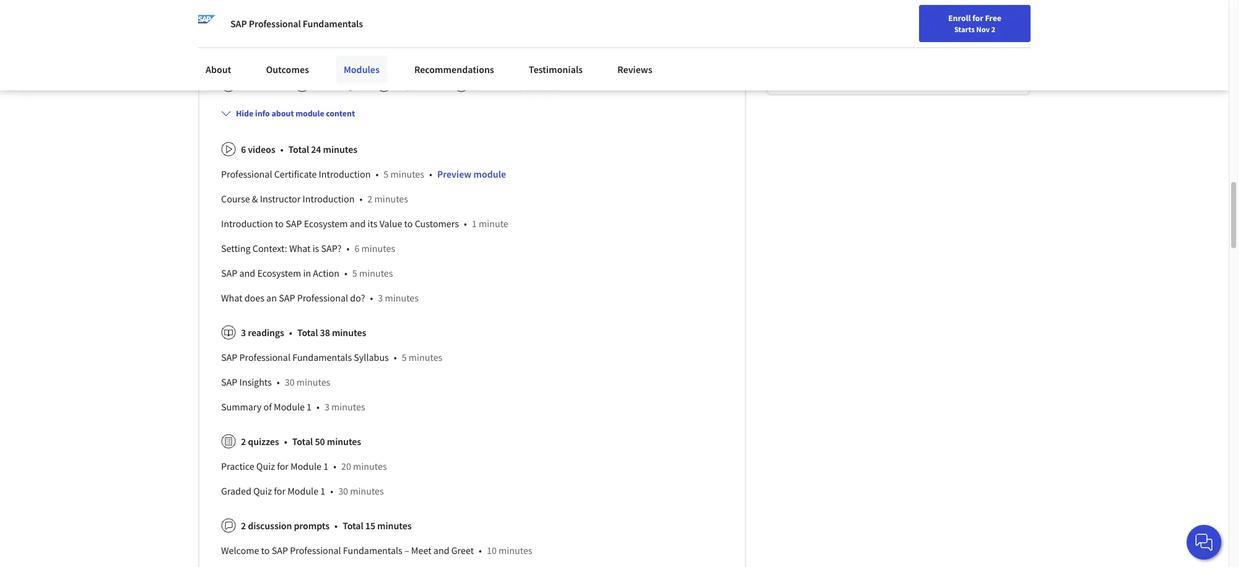 Task type: locate. For each thing, give the bounding box(es) containing it.
prompts down the testimonials
[[526, 78, 562, 91]]

for down practice quiz for module 1 • 20 minutes
[[274, 485, 286, 497]]

• total 24 minutes
[[280, 143, 357, 155]]

–
[[404, 544, 409, 557]]

1 vertical spatial 2 quizzes
[[241, 435, 279, 448]]

certificate
[[274, 168, 317, 180]]

None search field
[[177, 8, 474, 33]]

0 vertical spatial 6 videos
[[241, 78, 275, 91]]

prompts
[[526, 78, 562, 91], [294, 520, 330, 532]]

2 vertical spatial introduction
[[221, 217, 273, 230]]

find your new career link
[[879, 12, 969, 28]]

prompts inside hide info about module content region
[[294, 520, 330, 532]]

0 vertical spatial module
[[274, 401, 305, 413]]

minutes right do?
[[385, 292, 419, 304]]

2 6 videos from the top
[[241, 143, 275, 155]]

sap?
[[321, 242, 342, 254]]

1 horizontal spatial 30
[[338, 485, 348, 497]]

introduction down • total 24 minutes
[[319, 168, 371, 180]]

welcome
[[221, 544, 259, 557]]

0 vertical spatial ecosystem
[[304, 217, 348, 230]]

1 vertical spatial 30
[[338, 485, 348, 497]]

1 vertical spatial videos
[[248, 143, 275, 155]]

2 discussion prompts down graded quiz for module 1 • 30 minutes
[[241, 520, 330, 532]]

0 horizontal spatial 2 discussion prompts
[[241, 520, 330, 532]]

0 horizontal spatial to
[[261, 544, 270, 557]]

is
[[313, 242, 319, 254]]

customers
[[415, 217, 459, 230]]

• left the 38
[[289, 326, 292, 339]]

2 inside enroll for free starts nov 2
[[992, 24, 996, 34]]

meet
[[411, 544, 432, 557]]

• total 50 minutes
[[284, 435, 361, 448]]

minutes right syllabus
[[409, 351, 442, 363]]

fundamentals down the 38
[[292, 351, 352, 363]]

find your new career
[[885, 14, 963, 25]]

30 up summary of module 1 • 3 minutes
[[285, 376, 295, 388]]

0 vertical spatial 3 readings
[[315, 78, 357, 91]]

its
[[368, 217, 378, 230]]

0 horizontal spatial readings
[[248, 326, 284, 339]]

setting
[[221, 242, 251, 254]]

0 horizontal spatial 2 quizzes
[[241, 435, 279, 448]]

and up the does
[[239, 267, 255, 279]]

value
[[380, 217, 402, 230]]

starts
[[954, 24, 975, 34]]

• right syllabus
[[394, 351, 397, 363]]

1 horizontal spatial to
[[275, 217, 284, 230]]

1 vertical spatial quiz
[[253, 485, 272, 497]]

3 readings
[[315, 78, 357, 91], [241, 326, 284, 339]]

6 down "what's"
[[241, 78, 246, 91]]

2
[[992, 24, 996, 34], [397, 78, 402, 91], [474, 78, 479, 91], [368, 192, 372, 205], [241, 435, 246, 448], [241, 520, 246, 532]]

2 right "nov"
[[992, 24, 996, 34]]

• left 15
[[335, 520, 338, 532]]

for
[[973, 12, 984, 24], [277, 460, 289, 472], [274, 485, 286, 497]]

professional certificate introduction • 5 minutes • preview module
[[221, 168, 506, 180]]

2 up 'its'
[[368, 192, 372, 205]]

professional up insights
[[239, 351, 291, 363]]

2 horizontal spatial 5
[[402, 351, 407, 363]]

1 vertical spatial readings
[[248, 326, 284, 339]]

modules link
[[336, 56, 387, 83]]

fundamentals up the modules link
[[303, 17, 363, 30]]

2 quizzes
[[397, 78, 434, 91], [241, 435, 279, 448]]

module right about
[[296, 108, 324, 119]]

6 videos down what's included
[[241, 78, 275, 91]]

6 down the hide
[[241, 143, 246, 155]]

fundamentals
[[303, 17, 363, 30], [292, 351, 352, 363], [343, 544, 403, 557]]

0 horizontal spatial prompts
[[294, 520, 330, 532]]

practice
[[221, 460, 254, 472]]

to for fundamentals
[[261, 544, 270, 557]]

1 vertical spatial 5
[[352, 267, 357, 279]]

6 videos inside hide info about module content region
[[241, 143, 275, 155]]

module right of
[[274, 401, 305, 413]]

module
[[274, 401, 305, 413], [291, 460, 321, 472], [288, 485, 318, 497]]

2 discussion prompts inside hide info about module content region
[[241, 520, 330, 532]]

0 vertical spatial 30
[[285, 376, 295, 388]]

an
[[266, 292, 277, 304]]

quiz for practice
[[256, 460, 275, 472]]

•
[[280, 143, 283, 155], [376, 168, 379, 180], [429, 168, 432, 180], [360, 192, 363, 205], [464, 217, 467, 230], [347, 242, 350, 254], [344, 267, 347, 279], [370, 292, 373, 304], [289, 326, 292, 339], [394, 351, 397, 363], [277, 376, 280, 388], [317, 401, 320, 413], [284, 435, 287, 448], [333, 460, 336, 472], [330, 485, 333, 497], [335, 520, 338, 532], [479, 544, 482, 557]]

minutes up do?
[[359, 267, 393, 279]]

ecosystem up sap?
[[304, 217, 348, 230]]

module right preview
[[474, 168, 506, 180]]

0 vertical spatial 5
[[384, 168, 389, 180]]

professional
[[249, 17, 301, 30], [221, 168, 272, 180], [297, 292, 348, 304], [239, 351, 291, 363], [290, 544, 341, 557]]

quiz right the graded
[[253, 485, 272, 497]]

professional up included
[[249, 17, 301, 30]]

0 horizontal spatial what
[[221, 292, 243, 304]]

0 vertical spatial introduction
[[319, 168, 371, 180]]

total left the 38
[[297, 326, 318, 339]]

1 vertical spatial introduction
[[303, 192, 355, 205]]

1 vertical spatial quizzes
[[248, 435, 279, 448]]

6 videos
[[241, 78, 275, 91], [241, 143, 275, 155]]

fundamentals for sap professional fundamentals
[[303, 17, 363, 30]]

total for total 15 minutes
[[343, 520, 363, 532]]

introduction to sap ecosystem and its value to customers • 1 minute
[[221, 217, 508, 230]]

1 up "• total 50 minutes"
[[307, 401, 312, 413]]

to right value
[[404, 217, 413, 230]]

readings down an
[[248, 326, 284, 339]]

minutes
[[323, 143, 357, 155], [391, 168, 424, 180], [374, 192, 408, 205], [362, 242, 395, 254], [359, 267, 393, 279], [385, 292, 419, 304], [332, 326, 366, 339], [409, 351, 442, 363], [297, 376, 330, 388], [331, 401, 365, 413], [327, 435, 361, 448], [353, 460, 387, 472], [350, 485, 384, 497], [377, 520, 412, 532], [499, 544, 532, 557]]

total left 50
[[292, 435, 313, 448]]

6 videos down info at the left
[[241, 143, 275, 155]]

0 vertical spatial and
[[350, 217, 366, 230]]

3
[[315, 78, 319, 91], [378, 292, 383, 304], [241, 326, 246, 339], [325, 401, 329, 413]]

total
[[288, 143, 309, 155], [297, 326, 318, 339], [292, 435, 313, 448], [343, 520, 363, 532]]

1 vertical spatial 2 discussion prompts
[[241, 520, 330, 532]]

discussion inside hide info about module content region
[[248, 520, 292, 532]]

new
[[921, 14, 937, 25]]

quiz for graded
[[253, 485, 272, 497]]

and left 'its'
[[350, 217, 366, 230]]

0 vertical spatial 2 quizzes
[[397, 78, 434, 91]]

0 horizontal spatial and
[[239, 267, 255, 279]]

0 vertical spatial 2 discussion prompts
[[474, 78, 562, 91]]

quizzes down recommendations
[[404, 78, 434, 91]]

5
[[384, 168, 389, 180], [352, 267, 357, 279], [402, 351, 407, 363]]

what
[[289, 242, 311, 254], [221, 292, 243, 304]]

&
[[252, 192, 258, 205]]

30
[[285, 376, 295, 388], [338, 485, 348, 497]]

to for and
[[275, 217, 284, 230]]

1 horizontal spatial ecosystem
[[304, 217, 348, 230]]

for up "nov"
[[973, 12, 984, 24]]

prompts down graded quiz for module 1 • 30 minutes
[[294, 520, 330, 532]]

0 horizontal spatial ecosystem
[[257, 267, 301, 279]]

professional down action
[[297, 292, 348, 304]]

hide
[[236, 108, 253, 119]]

1 down practice quiz for module 1 • 20 minutes
[[320, 485, 325, 497]]

1 6 videos from the top
[[241, 78, 275, 91]]

videos
[[248, 78, 275, 91], [248, 143, 275, 155]]

module up graded quiz for module 1 • 30 minutes
[[291, 460, 321, 472]]

6
[[241, 78, 246, 91], [241, 143, 246, 155], [355, 242, 360, 254]]

sap image
[[198, 15, 216, 32]]

module inside region
[[474, 168, 506, 180]]

total for total 50 minutes
[[292, 435, 313, 448]]

minutes up "• total 50 minutes"
[[331, 401, 365, 413]]

1 vertical spatial what
[[221, 292, 243, 304]]

discussion down recommendations
[[481, 78, 524, 91]]

2 vertical spatial module
[[288, 485, 318, 497]]

1 horizontal spatial 2 discussion prompts
[[474, 78, 562, 91]]

0 vertical spatial what
[[289, 242, 311, 254]]

fundamentals for sap professional fundamentals syllabus • 5 minutes
[[292, 351, 352, 363]]

2 discussion prompts down the testimonials
[[474, 78, 562, 91]]

0 vertical spatial fundamentals
[[303, 17, 363, 30]]

2 vertical spatial and
[[434, 544, 449, 557]]

minutes up value
[[374, 192, 408, 205]]

total left 24
[[288, 143, 309, 155]]

1
[[472, 217, 477, 230], [307, 401, 312, 413], [323, 460, 328, 472], [320, 485, 325, 497]]

1 vertical spatial discussion
[[248, 520, 292, 532]]

and right the meet
[[434, 544, 449, 557]]

0 vertical spatial quiz
[[256, 460, 275, 472]]

1 horizontal spatial quizzes
[[404, 78, 434, 91]]

3 up "• total 50 minutes"
[[325, 401, 329, 413]]

module for graded quiz for module 1
[[288, 485, 318, 497]]

discussion up welcome at the left bottom of page
[[248, 520, 292, 532]]

hide info about module content region
[[221, 132, 724, 567]]

6 right sap?
[[355, 242, 360, 254]]

total for total 38 minutes
[[297, 326, 318, 339]]

videos down info at the left
[[248, 143, 275, 155]]

minutes down "20" at the bottom of the page
[[350, 485, 384, 497]]

1 vertical spatial fundamentals
[[292, 351, 352, 363]]

2 up welcome at the left bottom of page
[[241, 520, 246, 532]]

1 horizontal spatial and
[[350, 217, 366, 230]]

readings down modules
[[321, 78, 357, 91]]

free
[[985, 12, 1002, 24]]

quizzes
[[404, 78, 434, 91], [248, 435, 279, 448]]

3 down the does
[[241, 326, 246, 339]]

2 videos from the top
[[248, 143, 275, 155]]

quizzes down of
[[248, 435, 279, 448]]

of
[[264, 401, 272, 413]]

10
[[487, 544, 497, 557]]

2 quizzes up practice
[[241, 435, 279, 448]]

fundamentals down • total 15 minutes
[[343, 544, 403, 557]]

quiz right practice
[[256, 460, 275, 472]]

1 vertical spatial ecosystem
[[257, 267, 301, 279]]

1 vertical spatial and
[[239, 267, 255, 279]]

videos down what's included
[[248, 78, 275, 91]]

module down practice quiz for module 1 • 20 minutes
[[288, 485, 318, 497]]

ecosystem
[[304, 217, 348, 230], [257, 267, 301, 279]]

outcomes
[[266, 63, 309, 76]]

insights
[[239, 376, 272, 388]]

sap professional fundamentals
[[230, 17, 363, 30]]

• left "20" at the bottom of the page
[[333, 460, 336, 472]]

0 vertical spatial for
[[973, 12, 984, 24]]

1 vertical spatial 3 readings
[[241, 326, 284, 339]]

discussion
[[481, 78, 524, 91], [248, 520, 292, 532]]

what does an sap professional do? • 3 minutes
[[221, 292, 419, 304]]

for for 30 minutes
[[274, 485, 286, 497]]

0 horizontal spatial 3 readings
[[241, 326, 284, 339]]

1 vertical spatial for
[[277, 460, 289, 472]]

professional down graded quiz for module 1 • 30 minutes
[[290, 544, 341, 557]]

• total 15 minutes
[[335, 520, 412, 532]]

0 vertical spatial module
[[296, 108, 324, 119]]

1 vertical spatial prompts
[[294, 520, 330, 532]]

introduction down certificate
[[303, 192, 355, 205]]

0 vertical spatial discussion
[[481, 78, 524, 91]]

2 down recommendations
[[474, 78, 479, 91]]

2 quizzes down recommendations
[[397, 78, 434, 91]]

2 vertical spatial for
[[274, 485, 286, 497]]

0 vertical spatial prompts
[[526, 78, 562, 91]]

module for practice quiz for module 1
[[291, 460, 321, 472]]

minute
[[479, 217, 508, 230]]

what left is
[[289, 242, 311, 254]]

5 up do?
[[352, 267, 357, 279]]

1 horizontal spatial 2 quizzes
[[397, 78, 434, 91]]

what's
[[221, 54, 250, 66]]

1 vertical spatial module
[[474, 168, 506, 180]]

to down instructor
[[275, 217, 284, 230]]

0 vertical spatial quizzes
[[404, 78, 434, 91]]

3 readings inside hide info about module content region
[[241, 326, 284, 339]]

ecosystem up an
[[257, 267, 301, 279]]

1 vertical spatial 6 videos
[[241, 143, 275, 155]]

what left the does
[[221, 292, 243, 304]]

1 horizontal spatial discussion
[[481, 78, 524, 91]]

total left 15
[[343, 520, 363, 532]]

0 horizontal spatial quizzes
[[248, 435, 279, 448]]

5 up value
[[384, 168, 389, 180]]

0 vertical spatial videos
[[248, 78, 275, 91]]

about
[[272, 108, 294, 119]]

1 vertical spatial module
[[291, 460, 321, 472]]

0 horizontal spatial discussion
[[248, 520, 292, 532]]

2 vertical spatial 5
[[402, 351, 407, 363]]

30 down "20" at the bottom of the page
[[338, 485, 348, 497]]

• left 10
[[479, 544, 482, 557]]

minutes right "20" at the bottom of the page
[[353, 460, 387, 472]]

and
[[350, 217, 366, 230], [239, 267, 255, 279], [434, 544, 449, 557]]

reviews
[[618, 63, 653, 76]]

1 horizontal spatial module
[[474, 168, 506, 180]]

0 horizontal spatial module
[[296, 108, 324, 119]]

sap link
[[828, 42, 845, 57]]

what's included
[[221, 54, 288, 66]]

chat with us image
[[1194, 533, 1214, 553]]

minutes left preview
[[391, 168, 424, 180]]

20
[[341, 460, 351, 472]]

1 horizontal spatial readings
[[321, 78, 357, 91]]

modules
[[344, 63, 380, 76]]

2 discussion prompts
[[474, 78, 562, 91], [241, 520, 330, 532]]

quiz
[[256, 460, 275, 472], [253, 485, 272, 497]]

action
[[313, 267, 339, 279]]



Task type: vqa. For each thing, say whether or not it's contained in the screenshot.
Button
no



Task type: describe. For each thing, give the bounding box(es) containing it.
hide info about module content
[[236, 108, 355, 119]]

content
[[326, 108, 355, 119]]

career
[[939, 14, 963, 25]]

videos inside hide info about module content region
[[248, 143, 275, 155]]

total for total 24 minutes
[[288, 143, 309, 155]]

minutes down 'its'
[[362, 242, 395, 254]]

0 vertical spatial readings
[[321, 78, 357, 91]]

• right sap?
[[347, 242, 350, 254]]

preview
[[437, 168, 472, 180]]

2 quizzes inside hide info about module content region
[[241, 435, 279, 448]]

do?
[[350, 292, 365, 304]]

• up practice quiz for module 1 • 20 minutes
[[284, 435, 287, 448]]

0 vertical spatial 6
[[241, 78, 246, 91]]

• up 'its'
[[376, 168, 379, 180]]

instructor
[[260, 192, 301, 205]]

info
[[255, 108, 270, 119]]

for for 20 minutes
[[277, 460, 289, 472]]

• up certificate
[[280, 143, 283, 155]]

graded quiz for module 1 • 30 minutes
[[221, 485, 384, 497]]

professional up "&"
[[221, 168, 272, 180]]

0 horizontal spatial 30
[[285, 376, 295, 388]]

summary
[[221, 401, 262, 413]]

summary of module 1 • 3 minutes
[[221, 401, 365, 413]]

readings inside hide info about module content region
[[248, 326, 284, 339]]

minutes right 15
[[377, 520, 412, 532]]

testimonials link
[[521, 56, 590, 83]]

quizzes inside hide info about module content region
[[248, 435, 279, 448]]

1 horizontal spatial 5
[[384, 168, 389, 180]]

0 horizontal spatial 5
[[352, 267, 357, 279]]

2 horizontal spatial to
[[404, 217, 413, 230]]

1 vertical spatial 6
[[241, 143, 246, 155]]

minutes right 50
[[327, 435, 361, 448]]

• down practice quiz for module 1 • 20 minutes
[[330, 485, 333, 497]]

does
[[245, 292, 264, 304]]

setting context: what is sap? • 6 minutes
[[221, 242, 395, 254]]

• right action
[[344, 267, 347, 279]]

minutes right 10
[[499, 544, 532, 557]]

1 horizontal spatial 3 readings
[[315, 78, 357, 91]]

2 right the modules link
[[397, 78, 402, 91]]

1 horizontal spatial what
[[289, 242, 311, 254]]

included
[[251, 54, 288, 66]]

2 horizontal spatial and
[[434, 544, 449, 557]]

• up 50
[[317, 401, 320, 413]]

• left minute
[[464, 217, 467, 230]]

minutes right 24
[[323, 143, 357, 155]]

about link
[[198, 56, 239, 83]]

sap and ecosystem in action • 5 minutes
[[221, 267, 393, 279]]

• total 38 minutes
[[289, 326, 366, 339]]

testimonials
[[529, 63, 583, 76]]

greet
[[451, 544, 474, 557]]

38
[[320, 326, 330, 339]]

module inside dropdown button
[[296, 108, 324, 119]]

welcome to sap professional fundamentals – meet and greet • 10 minutes
[[221, 544, 532, 557]]

reviews link
[[610, 56, 660, 83]]

50
[[315, 435, 325, 448]]

recommendations link
[[407, 56, 502, 83]]

enroll for free starts nov 2
[[948, 12, 1002, 34]]

for inside enroll for free starts nov 2
[[973, 12, 984, 24]]

3 up "hide info about module content"
[[315, 78, 319, 91]]

hide info about module content button
[[216, 102, 360, 124]]

minutes right the 38
[[332, 326, 366, 339]]

english
[[991, 14, 1021, 26]]

• left preview
[[429, 168, 432, 180]]

1 horizontal spatial prompts
[[526, 78, 562, 91]]

outcomes link
[[259, 56, 316, 83]]

info about module content element
[[216, 97, 724, 567]]

graded
[[221, 485, 251, 497]]

2 vertical spatial fundamentals
[[343, 544, 403, 557]]

about
[[206, 63, 231, 76]]

sap professional fundamentals syllabus • 5 minutes
[[221, 351, 442, 363]]

english button
[[969, 0, 1044, 40]]

3 right do?
[[378, 292, 383, 304]]

practice quiz for module 1 • 20 minutes
[[221, 460, 387, 472]]

course
[[221, 192, 250, 205]]

course & instructor introduction • 2 minutes
[[221, 192, 408, 205]]

1 videos from the top
[[248, 78, 275, 91]]

context:
[[253, 242, 287, 254]]

1 left minute
[[472, 217, 477, 230]]

recommendations
[[414, 63, 494, 76]]

24
[[311, 143, 321, 155]]

minutes down sap professional fundamentals syllabus • 5 minutes
[[297, 376, 330, 388]]

• down the professional certificate introduction • 5 minutes • preview module
[[360, 192, 363, 205]]

in
[[303, 267, 311, 279]]

your
[[903, 14, 919, 25]]

find
[[885, 14, 901, 25]]

• right insights
[[277, 376, 280, 388]]

2 up practice
[[241, 435, 246, 448]]

syllabus
[[354, 351, 389, 363]]

• right do?
[[370, 292, 373, 304]]

sap insights • 30 minutes
[[221, 376, 330, 388]]

enroll
[[948, 12, 971, 24]]

nov
[[976, 24, 990, 34]]

15
[[365, 520, 375, 532]]

2 vertical spatial 6
[[355, 242, 360, 254]]

1 left "20" at the bottom of the page
[[323, 460, 328, 472]]

preview module link
[[437, 168, 506, 180]]



